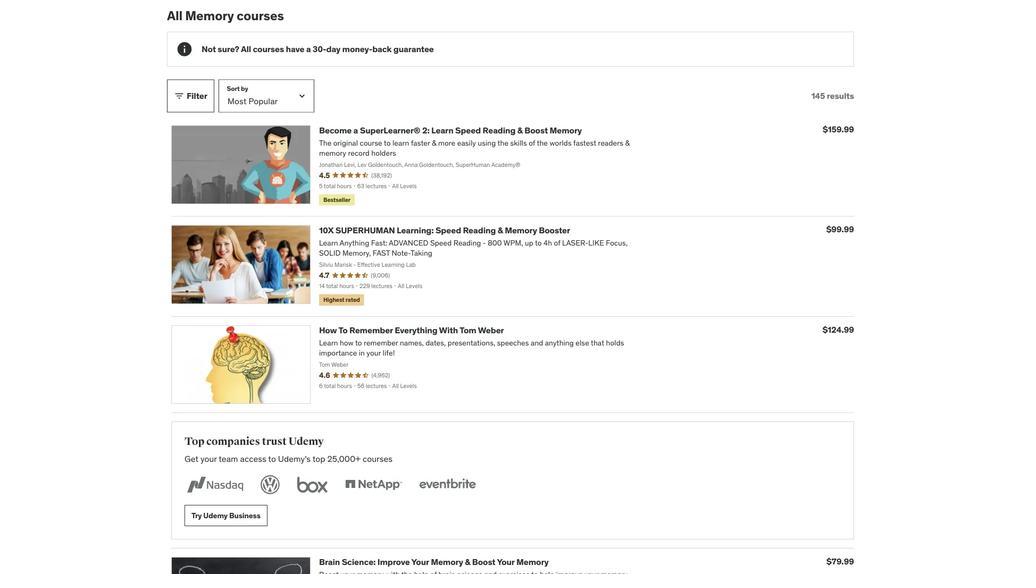 Task type: describe. For each thing, give the bounding box(es) containing it.
top
[[185, 436, 205, 449]]

1 horizontal spatial a
[[354, 125, 358, 136]]

2 your from the left
[[497, 557, 515, 568]]

1 horizontal spatial all
[[241, 44, 251, 55]]

145 results status
[[812, 90, 855, 101]]

how to remember everything with tom weber
[[319, 325, 504, 336]]

learn
[[432, 125, 454, 136]]

10x superhuman learning: speed reading & memory booster
[[319, 225, 570, 236]]

1 horizontal spatial boost
[[525, 125, 548, 136]]

remember
[[350, 325, 393, 336]]

companies
[[206, 436, 260, 449]]

udemy inside top companies trust udemy get your team access to udemy's top 25,000+ courses
[[289, 436, 324, 449]]

netapp image
[[343, 474, 404, 497]]

sure?
[[218, 44, 239, 55]]

1 your from the left
[[412, 557, 429, 568]]

$99.99
[[827, 224, 855, 235]]

learning:
[[397, 225, 434, 236]]

become a superlearner® 2: learn speed reading & boost memory
[[319, 125, 582, 136]]

brain science: improve your memory & boost your memory
[[319, 557, 549, 568]]

0 vertical spatial a
[[306, 44, 311, 55]]

2:
[[422, 125, 430, 136]]

to
[[339, 325, 348, 336]]

try
[[192, 511, 202, 521]]

eventbrite image
[[417, 474, 478, 497]]

$159.99
[[823, 124, 855, 135]]

try udemy business link
[[185, 506, 268, 527]]

improve
[[378, 557, 410, 568]]

courses inside top companies trust udemy get your team access to udemy's top 25,000+ courses
[[363, 454, 393, 464]]

become a superlearner® 2: learn speed reading & boost memory link
[[319, 125, 582, 136]]

your
[[201, 454, 217, 464]]

10x
[[319, 225, 334, 236]]

money-
[[342, 44, 373, 55]]

1 vertical spatial reading
[[463, 225, 496, 236]]

filter
[[187, 90, 207, 101]]

team
[[219, 454, 238, 464]]

tom
[[460, 325, 477, 336]]

become
[[319, 125, 352, 136]]

not sure? all courses have a 30-day money-back guarantee
[[202, 44, 434, 55]]

with
[[439, 325, 458, 336]]

how to remember everything with tom weber link
[[319, 325, 504, 336]]

0 horizontal spatial all
[[167, 7, 183, 23]]

box image
[[295, 474, 330, 497]]

not
[[202, 44, 216, 55]]

weber
[[478, 325, 504, 336]]

brain
[[319, 557, 340, 568]]

0 horizontal spatial boost
[[472, 557, 496, 568]]

0 horizontal spatial udemy
[[203, 511, 228, 521]]



Task type: locate. For each thing, give the bounding box(es) containing it.
udemy
[[289, 436, 324, 449], [203, 511, 228, 521]]

get
[[185, 454, 199, 464]]

boost
[[525, 125, 548, 136], [472, 557, 496, 568]]

results
[[827, 90, 855, 101]]

small image
[[174, 91, 185, 101]]

& for memory
[[498, 225, 503, 236]]

1 vertical spatial courses
[[253, 44, 284, 55]]

day
[[326, 44, 341, 55]]

superlearner®
[[360, 125, 421, 136]]

courses left have
[[253, 44, 284, 55]]

udemy up the udemy's on the left bottom of the page
[[289, 436, 324, 449]]

top
[[313, 454, 325, 464]]

10x superhuman learning: speed reading & memory booster link
[[319, 225, 570, 236]]

nasdaq image
[[185, 474, 246, 497]]

how
[[319, 325, 337, 336]]

filter button
[[167, 80, 214, 113]]

1 vertical spatial speed
[[436, 225, 461, 236]]

1 vertical spatial all
[[241, 44, 251, 55]]

1 vertical spatial udemy
[[203, 511, 228, 521]]

courses up netapp image
[[363, 454, 393, 464]]

brain science: improve your memory & boost your memory link
[[319, 557, 549, 568]]

0 vertical spatial boost
[[525, 125, 548, 136]]

30-
[[313, 44, 326, 55]]

your
[[412, 557, 429, 568], [497, 557, 515, 568]]

2 vertical spatial &
[[465, 557, 471, 568]]

all
[[167, 7, 183, 23], [241, 44, 251, 55]]

0 vertical spatial udemy
[[289, 436, 324, 449]]

courses up sure?
[[237, 7, 284, 23]]

superhuman
[[336, 225, 395, 236]]

0 vertical spatial courses
[[237, 7, 284, 23]]

trust
[[262, 436, 287, 449]]

back
[[373, 44, 392, 55]]

0 horizontal spatial a
[[306, 44, 311, 55]]

1 horizontal spatial &
[[498, 225, 503, 236]]

volkswagen image
[[259, 474, 282, 497]]

courses
[[237, 7, 284, 23], [253, 44, 284, 55], [363, 454, 393, 464]]

0 vertical spatial all
[[167, 7, 183, 23]]

speed right learning:
[[436, 225, 461, 236]]

145
[[812, 90, 826, 101]]

try udemy business
[[192, 511, 261, 521]]

&
[[518, 125, 523, 136], [498, 225, 503, 236], [465, 557, 471, 568]]

a left 30-
[[306, 44, 311, 55]]

$79.99
[[827, 556, 855, 567]]

1 horizontal spatial udemy
[[289, 436, 324, 449]]

2 vertical spatial courses
[[363, 454, 393, 464]]

reading
[[483, 125, 516, 136], [463, 225, 496, 236]]

0 vertical spatial reading
[[483, 125, 516, 136]]

2 horizontal spatial &
[[518, 125, 523, 136]]

& for boost
[[465, 557, 471, 568]]

a right become
[[354, 125, 358, 136]]

science:
[[342, 557, 376, 568]]

udemy's
[[278, 454, 311, 464]]

145 results
[[812, 90, 855, 101]]

0 horizontal spatial &
[[465, 557, 471, 568]]

0 vertical spatial &
[[518, 125, 523, 136]]

0 vertical spatial speed
[[455, 125, 481, 136]]

udemy right 'try'
[[203, 511, 228, 521]]

all memory courses
[[167, 7, 284, 23]]

memory
[[185, 7, 234, 23], [550, 125, 582, 136], [505, 225, 537, 236], [431, 557, 463, 568], [517, 557, 549, 568]]

business
[[229, 511, 261, 521]]

a
[[306, 44, 311, 55], [354, 125, 358, 136]]

$124.99
[[823, 324, 855, 335]]

booster
[[539, 225, 570, 236]]

1 vertical spatial &
[[498, 225, 503, 236]]

speed
[[455, 125, 481, 136], [436, 225, 461, 236]]

1 vertical spatial boost
[[472, 557, 496, 568]]

speed right learn
[[455, 125, 481, 136]]

1 horizontal spatial your
[[497, 557, 515, 568]]

top companies trust udemy get your team access to udemy's top 25,000+ courses
[[185, 436, 393, 464]]

0 horizontal spatial your
[[412, 557, 429, 568]]

have
[[286, 44, 305, 55]]

25,000+
[[327, 454, 361, 464]]

guarantee
[[394, 44, 434, 55]]

to
[[268, 454, 276, 464]]

everything
[[395, 325, 438, 336]]

1 vertical spatial a
[[354, 125, 358, 136]]

access
[[240, 454, 266, 464]]



Task type: vqa. For each thing, say whether or not it's contained in the screenshot.
Business
yes



